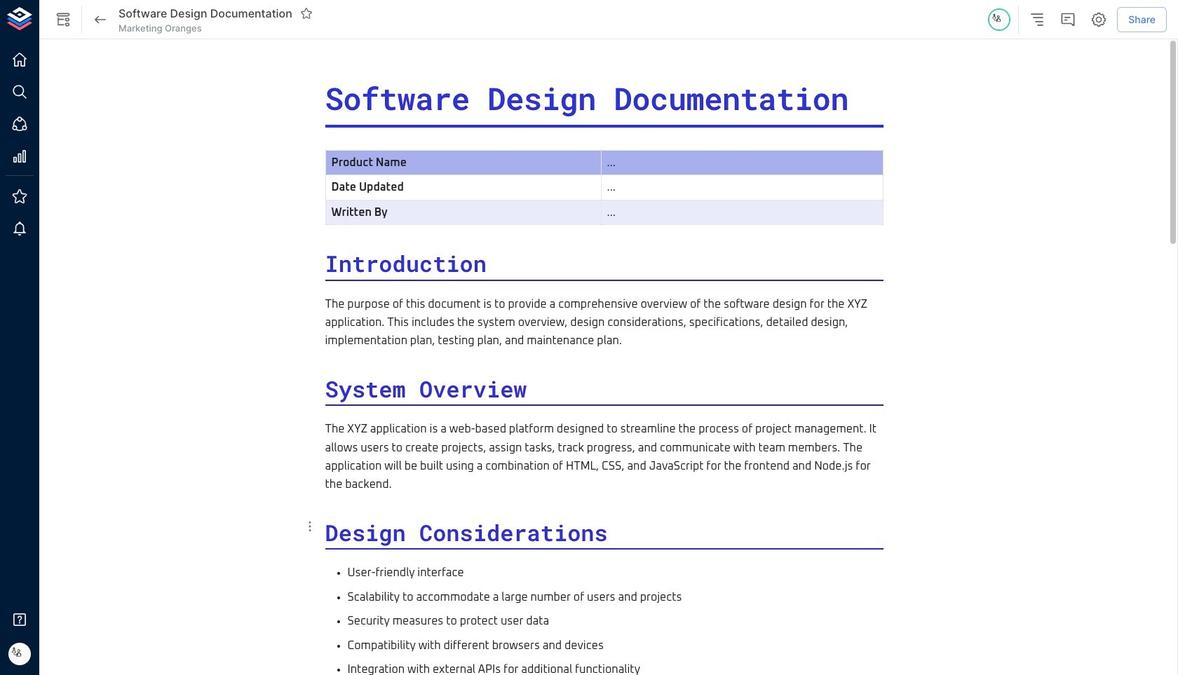 Task type: describe. For each thing, give the bounding box(es) containing it.
comments image
[[1060, 11, 1077, 28]]

settings image
[[1091, 11, 1108, 28]]

favorite image
[[300, 7, 313, 20]]



Task type: locate. For each thing, give the bounding box(es) containing it.
table of contents image
[[1030, 11, 1046, 28]]

show wiki image
[[55, 11, 72, 28]]

go back image
[[92, 11, 109, 28]]

ruby anderson image
[[990, 10, 1010, 29]]



Task type: vqa. For each thing, say whether or not it's contained in the screenshot.
Updated
no



